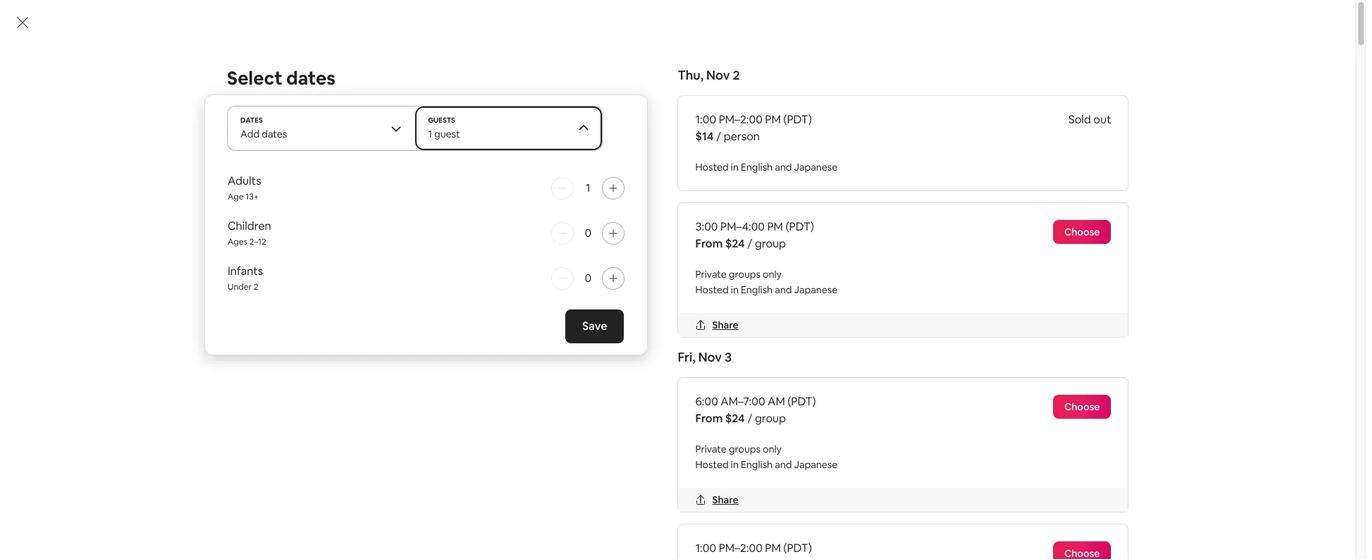 Task type: vqa. For each thing, say whether or not it's contained in the screenshot.
"be" in the Legal terms Payment plans in Brazil You'll pay for part of your reservation upon booking confirmation, and future payments will be deducted automatically on the dates listed on…
no



Task type: locate. For each thing, give the bounding box(es) containing it.
start down the time
[[932, 530, 956, 544]]

0 horizontal spatial available
[[299, 122, 343, 137]]

of up the 48
[[836, 513, 847, 527]]

groups inside fri, nov 3 1:00 pm–2:00 pm (pdt) private groups only
[[815, 204, 847, 216]]

am inside 'fri, nov 3 6:00 am–7:00 am (pdt) private groups only'
[[685, 188, 700, 201]]

0 up save at bottom left
[[585, 271, 591, 286]]

share up the "fri, nov 3"
[[713, 319, 739, 331]]

0 horizontal spatial manami
[[227, 138, 262, 151]]

0 for children
[[585, 226, 591, 240]]

2 in from the top
[[731, 284, 739, 296]]

0 vertical spatial hours
[[804, 513, 833, 527]]

share button for 3:00 pm–4:00 pm (pdt) from $24 / group
[[690, 313, 744, 337]]

$24 down fri, nov 3 1:00 pm–2:00 pm (pdt) private groups only
[[811, 240, 831, 255]]

2 japanese from the top
[[794, 284, 838, 296]]

pm–4:00 inside 3:00 pm–4:00 pm (pdt) private groups only
[[964, 188, 1002, 201]]

pm–2:00 inside '1:00 pm–2:00 pm (pdt) $14 / person'
[[719, 112, 763, 127]]

2 english from the top
[[741, 284, 773, 296]]

guest
[[434, 128, 460, 140]]

0 vertical spatial hosted
[[696, 161, 729, 173]]

1 vertical spatial pm–2:00
[[802, 188, 840, 201]]

infants
[[227, 264, 263, 279]]

1 horizontal spatial 1
[[586, 181, 590, 195]]

and inside contact manami for dates and times not listed, or if you want to book for a larger group.
[[347, 206, 364, 219]]

share button for 6:00 am–7:00 am (pdt) from $24 / group
[[690, 488, 744, 512]]

am inside 6:00 am–7:00 am (pdt) from $24 / group
[[768, 394, 785, 409]]

3 inside fri, nov 3 1:00 pm–2:00 pm (pdt) private groups only
[[823, 171, 830, 185]]

for right the time
[[958, 496, 973, 511]]

up right size,
[[425, 138, 436, 151]]

1 vertical spatial hosted
[[696, 284, 729, 296]]

1 horizontal spatial as
[[933, 513, 944, 527]]

0 horizontal spatial of
[[373, 138, 383, 151]]

0 vertical spatial manami
[[227, 138, 262, 151]]

select dates
[[227, 66, 335, 90]]

0 vertical spatial booking
[[849, 513, 892, 527]]

start
[[281, 152, 303, 165], [905, 496, 929, 511], [932, 530, 956, 544]]

group
[[312, 124, 341, 137], [227, 152, 254, 165], [755, 236, 786, 251], [521, 240, 552, 255], [681, 240, 712, 255], [755, 411, 786, 426]]

pm–2:00 down the refund,
[[719, 541, 763, 556]]

time.
[[684, 547, 710, 559]]

hosted down $14
[[696, 161, 729, 173]]

0 vertical spatial 6:00
[[621, 188, 641, 201]]

1 up larger
[[586, 181, 590, 195]]

and
[[775, 161, 792, 173], [347, 206, 364, 219], [775, 284, 792, 296], [775, 458, 792, 471]]

(pdt) inside 3:00 pm–4:00 pm (pdt) private groups only
[[1021, 188, 1046, 201]]

of inside show only private group availability manami can host private groups of any size, up to 100 guests. private group rates start at $24.
[[373, 138, 383, 151]]

1 horizontal spatial pm–4:00
[[721, 219, 765, 234]]

2 right under
[[253, 281, 258, 293]]

1 left guest
[[428, 128, 432, 140]]

1 vertical spatial 2
[[253, 281, 258, 293]]

2 vertical spatial japanese
[[794, 458, 838, 471]]

up
[[425, 138, 436, 151], [722, 496, 735, 511]]

0 vertical spatial the
[[824, 496, 842, 511]]

0 horizontal spatial 6:00
[[621, 188, 641, 201]]

1 horizontal spatial before
[[874, 530, 909, 544]]

pm–2:00 for 1:00 pm–2:00 pm (pdt) $14 / person
[[719, 112, 763, 127]]

fri, inside 'fri, nov 3 6:00 am–7:00 am (pdt) private groups only'
[[621, 171, 637, 185]]

0 vertical spatial before
[[787, 496, 822, 511]]

(pdt) inside 3:00 pm–4:00 pm (pdt) from $24 / group
[[786, 219, 814, 234]]

private
[[277, 124, 310, 137], [305, 138, 337, 151]]

pm inside 3:00 pm–4:00 pm (pdt) private groups only
[[1005, 188, 1018, 201]]

2 right thu,
[[733, 67, 740, 83]]

1 vertical spatial share button
[[690, 488, 744, 512]]

1:00 pm–2:00 pm (pdt) $14 / person
[[696, 112, 812, 144]]

$24
[[725, 236, 745, 251], [651, 240, 671, 255], [811, 240, 831, 255], [725, 411, 745, 426]]

3 in from the top
[[731, 458, 739, 471]]

cancellation policy
[[684, 469, 785, 484]]

3
[[663, 171, 669, 185], [823, 171, 830, 185], [725, 349, 732, 365]]

availability
[[343, 124, 393, 137], [290, 252, 346, 267]]

hours up the than
[[804, 513, 833, 527]]

dates inside contact manami for dates and times not listed, or if you want to book for a larger group.
[[319, 206, 345, 219]]

to
[[439, 138, 448, 151], [504, 206, 514, 219], [738, 496, 749, 511]]

fri, inside fri, nov 3 1:00 pm–2:00 pm (pdt) private groups only
[[781, 171, 797, 185]]

6:00 down the "fri, nov 3"
[[696, 394, 719, 409]]

0 horizontal spatial 2
[[253, 281, 258, 293]]

3 hosted from the top
[[696, 458, 729, 471]]

3 for fri, nov 3 6:00 am–7:00 am (pdt) private groups only
[[663, 171, 669, 185]]

0 inside children group
[[585, 226, 591, 240]]

2 horizontal spatial for
[[958, 496, 973, 511]]

0 horizontal spatial 1
[[428, 128, 432, 140]]

1 vertical spatial in
[[731, 284, 739, 296]]

/ right $14
[[717, 129, 722, 144]]

2 private groups only hosted in english and japanese from the top
[[696, 443, 838, 471]]

manami inside show only private group availability manami can host private groups of any size, up to 100 guests. private group rates start at $24.
[[227, 138, 262, 151]]

under
[[227, 281, 251, 293]]

(pdt) for 3:00 pm–4:00 pm (pdt) private groups only
[[1021, 188, 1046, 201]]

start down host
[[281, 152, 303, 165]]

$24 up 'cancellation policy'
[[725, 411, 745, 426]]

as left long
[[894, 513, 905, 527]]

1 vertical spatial or
[[742, 513, 753, 527]]

1 inside guests 1 guest
[[428, 128, 432, 140]]

2 share from the top
[[713, 494, 739, 506]]

the down long
[[912, 530, 929, 544]]

0 horizontal spatial start
[[281, 152, 303, 165]]

0 vertical spatial private
[[277, 124, 310, 137]]

1 horizontal spatial show
[[300, 341, 329, 356]]

(pdt) inside fri, nov 3 1:00 pm–2:00 pm (pdt) private groups only
[[858, 188, 883, 201]]

hosted for 3:00
[[696, 284, 729, 296]]

share button
[[690, 313, 744, 337], [690, 488, 744, 512]]

adults age 13+
[[227, 173, 261, 202]]

start up long
[[905, 496, 929, 511]]

pm inside '1:00 pm–2:00 pm (pdt) $14 / person'
[[765, 112, 781, 127]]

3 english from the top
[[741, 458, 773, 471]]

as
[[894, 513, 905, 527], [933, 513, 944, 527]]

1:00 pm–2:00 pm (pdt)
[[696, 541, 812, 556]]

0 vertical spatial 0
[[585, 226, 591, 240]]

pm
[[765, 112, 781, 127], [524, 188, 538, 201], [842, 188, 856, 201], [1005, 188, 1018, 201], [768, 219, 783, 234], [765, 541, 781, 556]]

0 horizontal spatial a
[[557, 206, 562, 219]]

0 horizontal spatial show
[[227, 124, 253, 137]]

start inside show only private group availability manami can host private groups of any size, up to 100 guests. private group rates start at $24.
[[281, 152, 303, 165]]

than
[[801, 530, 825, 544]]

group.
[[227, 219, 256, 231]]

1 horizontal spatial 3
[[725, 349, 732, 365]]

private inside 'fri, nov 3 6:00 am–7:00 am (pdt) private groups only'
[[621, 204, 652, 216]]

manami down dates
[[227, 138, 262, 151]]

of inside cancel up to 7 days before the experience start time for a full refund, or within 24 hours of booking as long as the booking is made more than 48 hours before the start time.
[[836, 513, 847, 527]]

3 for fri, nov 3
[[725, 349, 732, 365]]

pm–2:00 up person
[[719, 112, 763, 127]]

1 horizontal spatial or
[[742, 513, 753, 527]]

0 vertical spatial am
[[685, 188, 700, 201]]

for inside cancel up to 7 days before the experience start time for a full refund, or within 24 hours of booking as long as the booking is made more than 48 hours before the start time.
[[958, 496, 973, 511]]

in left 'policy'
[[731, 458, 739, 471]]

the down the time
[[947, 513, 964, 527]]

0 vertical spatial show
[[227, 124, 253, 137]]

available
[[381, 98, 445, 118], [299, 122, 343, 137]]

2 vertical spatial 1:00
[[696, 541, 717, 556]]

0 horizontal spatial 3:00
[[461, 188, 481, 201]]

english for pm–4:00
[[741, 284, 773, 296]]

private inside fri, nov 3 1:00 pm–2:00 pm (pdt) private groups only
[[781, 204, 813, 216]]

children
[[227, 219, 271, 233]]

manami
[[227, 138, 262, 151], [266, 206, 302, 219]]

fri,
[[621, 171, 637, 185], [781, 171, 797, 185], [678, 349, 696, 365]]

0 horizontal spatial am–7:00
[[643, 188, 682, 201]]

1 horizontal spatial of
[[836, 513, 847, 527]]

show more dates link
[[283, 332, 409, 366]]

(pdt) for 1:00 pm–2:00 pm (pdt)
[[784, 541, 812, 556]]

contact
[[227, 206, 264, 219]]

to left '100'
[[439, 138, 448, 151]]

(pdt) inside 6:00 am–7:00 am (pdt) from $24 / group
[[788, 394, 816, 409]]

japanese
[[794, 161, 838, 173], [794, 284, 838, 296], [794, 458, 838, 471]]

2 hosted from the top
[[696, 284, 729, 296]]

made
[[739, 530, 769, 544]]

(pdt)
[[784, 112, 812, 127], [540, 188, 565, 201], [702, 188, 727, 201], [858, 188, 883, 201], [1021, 188, 1046, 201], [786, 219, 814, 234], [788, 394, 816, 409], [784, 541, 812, 556]]

pm–2:00 up from $24
[[802, 188, 840, 201]]

am
[[685, 188, 700, 201], [768, 394, 785, 409]]

1 private groups only hosted in english and japanese from the top
[[696, 268, 838, 296]]

a left larger
[[557, 206, 562, 219]]

1 share button from the top
[[690, 313, 744, 337]]

show inside show only private group availability manami can host private groups of any size, up to 100 guests. private group rates start at $24.
[[227, 124, 253, 137]]

2 horizontal spatial 3
[[823, 171, 830, 185]]

2 inside the infants under 2
[[253, 281, 258, 293]]

adults group
[[227, 173, 625, 202]]

only
[[255, 124, 275, 137], [689, 204, 708, 216], [849, 204, 868, 216], [1009, 204, 1028, 216], [763, 268, 782, 281], [763, 443, 782, 456]]

pm for 3:00 pm–4:00 pm (pdt) from $24 / group
[[768, 219, 783, 234]]

1 vertical spatial english
[[741, 284, 773, 296]]

/ down 'fri, nov 3 6:00 am–7:00 am (pdt) private groups only'
[[673, 240, 678, 255]]

1 vertical spatial am
[[768, 394, 785, 409]]

/ inside '1:00 pm–2:00 pm (pdt) $14 / person'
[[717, 129, 722, 144]]

3 inside 'fri, nov 3 6:00 am–7:00 am (pdt) private groups only'
[[663, 171, 669, 185]]

0 vertical spatial to
[[439, 138, 448, 151]]

2 0 from the top
[[585, 271, 591, 286]]

show more dates
[[300, 341, 392, 356]]

available up size,
[[381, 98, 445, 118]]

children group
[[227, 219, 625, 248]]

ages
[[227, 236, 247, 248]]

private up host
[[277, 124, 310, 137]]

show inside show more dates link
[[300, 341, 329, 356]]

0 vertical spatial up
[[425, 138, 436, 151]]

2 vertical spatial hosted
[[696, 458, 729, 471]]

english down person
[[741, 161, 773, 173]]

/ group
[[513, 240, 552, 255]]

dates
[[240, 116, 262, 125]]

and left times
[[347, 206, 364, 219]]

3:00 inside 3:00 pm–4:00 pm (pdt) from $24 / group
[[696, 219, 718, 234]]

0 vertical spatial of
[[373, 138, 383, 151]]

2 share button from the top
[[690, 488, 744, 512]]

dates
[[286, 66, 335, 90], [448, 98, 490, 118], [261, 128, 287, 140], [319, 206, 345, 219], [362, 341, 392, 356]]

1 vertical spatial hours
[[843, 530, 872, 544]]

private up $24.
[[305, 138, 337, 151]]

or left if
[[440, 206, 450, 219]]

1:00 up $14
[[696, 112, 717, 127]]

hosted up cancel
[[696, 458, 729, 471]]

more
[[332, 341, 360, 356], [771, 530, 799, 544]]

groups
[[339, 138, 371, 151], [655, 204, 686, 216], [815, 204, 847, 216], [975, 204, 1007, 216], [729, 268, 761, 281], [729, 443, 761, 456]]

(pdt) for 3:00 pm–4:00 pm (pdt)
[[540, 188, 565, 201]]

the up the 48
[[824, 496, 842, 511]]

pm–4:00 for 3:00 pm–4:00 pm (pdt) private groups only
[[964, 188, 1002, 201]]

1 horizontal spatial manami
[[266, 206, 302, 219]]

0 horizontal spatial to
[[439, 138, 448, 151]]

1 vertical spatial up
[[722, 496, 735, 511]]

up up the refund,
[[722, 496, 735, 511]]

/ left from $24
[[748, 236, 753, 251]]

book
[[516, 206, 539, 219]]

$24 down 'fri, nov 3 6:00 am–7:00 am (pdt) private groups only'
[[651, 240, 671, 255]]

english up 7 at the bottom of page
[[741, 458, 773, 471]]

for right the book
[[541, 206, 554, 219]]

2 horizontal spatial pm–4:00
[[964, 188, 1002, 201]]

0 horizontal spatial up
[[425, 138, 436, 151]]

pm–2:00 inside fri, nov 3 1:00 pm–2:00 pm (pdt) private groups only
[[802, 188, 840, 201]]

1 vertical spatial japanese
[[794, 284, 838, 296]]

1 horizontal spatial to
[[504, 206, 514, 219]]

request
[[244, 252, 288, 267]]

2 vertical spatial english
[[741, 458, 773, 471]]

hosted
[[696, 161, 729, 173], [696, 284, 729, 296], [696, 458, 729, 471]]

share button up the "fri, nov 3"
[[690, 313, 744, 337]]

booking up time.
[[684, 530, 726, 544]]

0 horizontal spatial pm–4:00
[[483, 188, 522, 201]]

1 vertical spatial 0
[[585, 271, 591, 286]]

show
[[227, 124, 253, 137], [300, 341, 329, 356]]

pm inside fri, nov 3 1:00 pm–2:00 pm (pdt) private groups only
[[842, 188, 856, 201]]

private groups only hosted in english and japanese down 3:00 pm–4:00 pm (pdt) from $24 / group
[[696, 268, 838, 296]]

3 for fri, nov 3 1:00 pm–2:00 pm (pdt) private groups only
[[823, 171, 830, 185]]

2 vertical spatial in
[[731, 458, 739, 471]]

1 vertical spatial available
[[299, 122, 343, 137]]

cancel
[[684, 496, 720, 511]]

availability down from
[[343, 124, 393, 137]]

sold
[[1069, 112, 1092, 127]]

1 horizontal spatial for
[[541, 206, 554, 219]]

1 vertical spatial a
[[976, 496, 982, 511]]

private inside 3:00 pm–4:00 pm (pdt) private groups only
[[942, 204, 973, 216]]

or up made in the bottom of the page
[[742, 513, 753, 527]]

of
[[373, 138, 383, 151], [836, 513, 847, 527]]

2 horizontal spatial to
[[738, 496, 749, 511]]

3:00 pm–4:00 pm (pdt) private groups only
[[942, 188, 1046, 216]]

private
[[504, 138, 535, 151], [621, 204, 652, 216], [781, 204, 813, 216], [942, 204, 973, 216], [696, 268, 727, 281], [696, 443, 727, 456]]

0 horizontal spatial before
[[787, 496, 822, 511]]

1 horizontal spatial am
[[768, 394, 785, 409]]

in down person
[[731, 161, 739, 173]]

1 share from the top
[[713, 319, 739, 331]]

from
[[343, 98, 378, 118]]

1 horizontal spatial a
[[976, 496, 982, 511]]

0 vertical spatial in
[[731, 161, 739, 173]]

3:00 for 3:00 pm–4:00 pm (pdt) from $24 / group
[[696, 219, 718, 234]]

1:00 down hosted in english and japanese
[[781, 188, 800, 201]]

infants group
[[227, 264, 625, 293]]

for up request availability
[[304, 206, 317, 219]]

0 horizontal spatial hours
[[804, 513, 833, 527]]

cancel up to 7 days before the experience start time for a full refund, or within 24 hours of booking as long as the booking is made more than 48 hours before the start time.
[[684, 496, 982, 559]]

available down the choose
[[299, 122, 343, 137]]

1 vertical spatial private groups only hosted in english and japanese
[[696, 443, 838, 471]]

1 horizontal spatial start
[[905, 496, 929, 511]]

fri, nov 3
[[678, 349, 732, 365]]

$24 right from $24 / group
[[725, 236, 745, 251]]

/ inside 3:00 pm–4:00 pm (pdt) from $24 / group
[[748, 236, 753, 251]]

children ages 2–12
[[227, 219, 271, 248]]

1 in from the top
[[731, 161, 739, 173]]

0 down larger
[[585, 226, 591, 240]]

1 vertical spatial 1
[[586, 181, 590, 195]]

0 inside 'infants' group
[[585, 271, 591, 286]]

a right the time
[[976, 496, 982, 511]]

am–7:00
[[643, 188, 682, 201], [721, 394, 766, 409]]

nov inside 'fri, nov 3 6:00 am–7:00 am (pdt) private groups only'
[[639, 171, 661, 185]]

share button up the refund,
[[690, 488, 744, 512]]

group inside 3:00 pm–4:00 pm (pdt) from $24 / group
[[755, 236, 786, 251]]

english down 3:00 pm–4:00 pm (pdt) from $24 / group
[[741, 284, 773, 296]]

2 vertical spatial pm–2:00
[[719, 541, 763, 556]]

am–7:00 inside 6:00 am–7:00 am (pdt) from $24 / group
[[721, 394, 766, 409]]

0 vertical spatial english
[[741, 161, 773, 173]]

hosted down from $24 / group
[[696, 284, 729, 296]]

nov inside fri, nov 3 1:00 pm–2:00 pm (pdt) private groups only
[[800, 171, 821, 185]]

2 horizontal spatial fri,
[[781, 171, 797, 185]]

experience
[[844, 496, 902, 511]]

am–7:00 inside 'fri, nov 3 6:00 am–7:00 am (pdt) private groups only'
[[643, 188, 682, 201]]

3:00
[[461, 188, 481, 201], [942, 188, 961, 201], [696, 219, 718, 234]]

6:00
[[621, 188, 641, 201], [696, 394, 719, 409]]

or
[[440, 206, 450, 219], [742, 513, 753, 527]]

2 vertical spatial the
[[912, 530, 929, 544]]

3:00 inside 3:00 pm–4:00 pm (pdt) private groups only
[[942, 188, 961, 201]]

1:00 inside '1:00 pm–2:00 pm (pdt) $14 / person'
[[696, 112, 717, 127]]

larger
[[564, 206, 591, 219]]

3 japanese from the top
[[794, 458, 838, 471]]

pm inside 3:00 pm–4:00 pm (pdt) from $24 / group
[[768, 219, 783, 234]]

pm–4:00 inside 3:00 pm–4:00 pm (pdt) from $24 / group
[[721, 219, 765, 234]]

am–7:00 up from $24 / group
[[643, 188, 682, 201]]

1 horizontal spatial available
[[381, 98, 445, 118]]

only inside 'fri, nov 3 6:00 am–7:00 am (pdt) private groups only'
[[689, 204, 708, 216]]

1 vertical spatial 1:00
[[781, 188, 800, 201]]

a
[[557, 206, 562, 219], [976, 496, 982, 511]]

1 horizontal spatial 3:00
[[696, 219, 718, 234]]

as down the time
[[933, 513, 944, 527]]

0 vertical spatial am–7:00
[[643, 188, 682, 201]]

0 horizontal spatial the
[[824, 496, 842, 511]]

0 vertical spatial 1:00
[[696, 112, 717, 127]]

in down 3:00 pm–4:00 pm (pdt) from $24 / group
[[731, 284, 739, 296]]

pm–4:00 for 3:00 pm–4:00 pm (pdt) from $24 / group
[[721, 219, 765, 234]]

am–7:00 down the "fri, nov 3"
[[721, 394, 766, 409]]

hours
[[804, 513, 833, 527], [843, 530, 872, 544]]

0 vertical spatial available
[[381, 98, 445, 118]]

groups inside show only private group availability manami can host private groups of any size, up to 100 guests. private group rates start at $24.
[[339, 138, 371, 151]]

nov
[[707, 67, 730, 83], [639, 171, 661, 185], [800, 171, 821, 185], [699, 349, 722, 365]]

availability right request
[[290, 252, 346, 267]]

(pdt) inside '1:00 pm–2:00 pm (pdt) $14 / person'
[[784, 112, 812, 127]]

2 horizontal spatial the
[[947, 513, 964, 527]]

nov for fri, nov 3 1:00 pm–2:00 pm (pdt) private groups only
[[800, 171, 821, 185]]

and down '1:00 pm–2:00 pm (pdt) $14 / person' at the right of page
[[775, 161, 792, 173]]

of left any
[[373, 138, 383, 151]]

0 vertical spatial or
[[440, 206, 450, 219]]

up inside cancel up to 7 days before the experience start time for a full refund, or within 24 hours of booking as long as the booking is made more than 48 hours before the start time.
[[722, 496, 735, 511]]

1 0 from the top
[[585, 226, 591, 240]]

1:00 for 1:00 pm–2:00 pm (pdt) $14 / person
[[696, 112, 717, 127]]

the
[[824, 496, 842, 511], [947, 513, 964, 527], [912, 530, 929, 544]]

0 vertical spatial private groups only hosted in english and japanese
[[696, 268, 838, 296]]

to left 7 at the bottom of page
[[738, 496, 749, 511]]

0 vertical spatial pm–2:00
[[719, 112, 763, 127]]

0 horizontal spatial more
[[332, 341, 360, 356]]

1 vertical spatial manami
[[266, 206, 302, 219]]

before down long
[[874, 530, 909, 544]]

booking down experience
[[849, 513, 892, 527]]

private groups only hosted in english and japanese up 'days' on the bottom right
[[696, 443, 838, 471]]

2 for nov
[[733, 67, 740, 83]]

share up the refund,
[[713, 494, 739, 506]]

pm–4:00
[[483, 188, 522, 201], [964, 188, 1002, 201], [721, 219, 765, 234]]

1:00 left is
[[696, 541, 717, 556]]

nov for thu, nov 2
[[707, 67, 730, 83]]

from inside 3:00 pm–4:00 pm (pdt) from $24 / group
[[696, 236, 723, 251]]

before
[[787, 496, 822, 511], [874, 530, 909, 544]]

0 vertical spatial a
[[557, 206, 562, 219]]

7
[[752, 496, 758, 511]]

before up 24 at the right bottom of the page
[[787, 496, 822, 511]]

private groups only hosted in english and japanese for pm
[[696, 268, 838, 296]]

manami right contact
[[266, 206, 302, 219]]

in for am–7:00
[[731, 458, 739, 471]]

0 horizontal spatial fri,
[[621, 171, 637, 185]]

6:00 up from $24 / group
[[621, 188, 641, 201]]

/ up 'cancellation policy'
[[748, 411, 753, 426]]

0
[[585, 226, 591, 240], [585, 271, 591, 286]]

1 vertical spatial am–7:00
[[721, 394, 766, 409]]

to down 3:00 pm–4:00 pm (pdt)
[[504, 206, 514, 219]]

hours right the 48
[[843, 530, 872, 544]]

1 horizontal spatial fri,
[[678, 349, 696, 365]]

pm–2:00 for 1:00 pm–2:00 pm (pdt)
[[719, 541, 763, 556]]

1 vertical spatial show
[[300, 341, 329, 356]]



Task type: describe. For each thing, give the bounding box(es) containing it.
can
[[264, 138, 281, 151]]

fri, for fri, nov 3 6:00 am–7:00 am (pdt) private groups only
[[621, 171, 637, 185]]

long
[[908, 513, 930, 527]]

select
[[227, 66, 282, 90]]

$24.
[[316, 152, 336, 165]]

pm for 3:00 pm–4:00 pm (pdt) private groups only
[[1005, 188, 1018, 201]]

nov for fri, nov 3
[[699, 349, 722, 365]]

1 vertical spatial availability
[[290, 252, 346, 267]]

up inside show only private group availability manami can host private groups of any size, up to 100 guests. private group rates start at $24.
[[425, 138, 436, 151]]

to inside cancel up to 7 days before the experience start time for a full refund, or within 24 hours of booking as long as the booking is made more than 48 hours before the start time.
[[738, 496, 749, 511]]

1 vertical spatial private
[[305, 138, 337, 151]]

$14
[[696, 129, 714, 144]]

a inside contact manami for dates and times not listed, or if you want to book for a larger group.
[[557, 206, 562, 219]]

host
[[283, 138, 303, 151]]

pm for 1:00 pm–2:00 pm (pdt)
[[765, 541, 781, 556]]

at
[[305, 152, 314, 165]]

3:00 for 3:00 pm–4:00 pm (pdt) private groups only
[[942, 188, 961, 201]]

guests
[[428, 116, 455, 125]]

japanese for 3:00 pm–4:00 pm (pdt)
[[794, 284, 838, 296]]

2 horizontal spatial start
[[932, 530, 956, 544]]

(pdt) inside 'fri, nov 3 6:00 am–7:00 am (pdt) private groups only'
[[702, 188, 727, 201]]

in for pm–4:00
[[731, 284, 739, 296]]

$24 inside 3:00 pm–4:00 pm (pdt) from $24 / group
[[725, 236, 745, 251]]

adults
[[227, 173, 261, 188]]

add
[[240, 128, 259, 140]]

fri, nov 3 1:00 pm–2:00 pm (pdt) private groups only
[[781, 171, 883, 216]]

and up 'days' on the bottom right
[[775, 458, 792, 471]]

thu, nov 2
[[678, 67, 740, 83]]

days
[[760, 496, 784, 511]]

guests 1 guest
[[428, 116, 460, 140]]

choose from available dates 63 available
[[283, 98, 490, 137]]

pm for 3:00 pm–4:00 pm (pdt)
[[524, 188, 538, 201]]

more inside cancel up to 7 days before the experience start time for a full refund, or within 24 hours of booking as long as the booking is made more than 48 hours before the start time.
[[771, 530, 799, 544]]

nov for fri, nov 3 6:00 am–7:00 am (pdt) private groups only
[[639, 171, 661, 185]]

is
[[729, 530, 736, 544]]

groups inside 3:00 pm–4:00 pm (pdt) private groups only
[[975, 204, 1007, 216]]

(pdt) for 6:00 am–7:00 am (pdt) from $24 / group
[[788, 394, 816, 409]]

show for show only private group availability manami can host private groups of any size, up to 100 guests. private group rates start at $24.
[[227, 124, 253, 137]]

63
[[283, 122, 296, 137]]

size,
[[403, 138, 423, 151]]

/ inside 6:00 am–7:00 am (pdt) from $24 / group
[[748, 411, 753, 426]]

0 horizontal spatial booking
[[684, 530, 726, 544]]

private groups only hosted in english and japanese for am
[[696, 443, 838, 471]]

listed,
[[411, 206, 438, 219]]

(pdt) for 3:00 pm–4:00 pm (pdt) from $24 / group
[[786, 219, 814, 234]]

full
[[684, 513, 699, 527]]

to inside show only private group availability manami can host private groups of any size, up to 100 guests. private group rates start at $24.
[[439, 138, 448, 151]]

1:00 for 1:00 pm–2:00 pm (pdt)
[[696, 541, 717, 556]]

24
[[789, 513, 802, 527]]

contact manami for dates and times not listed, or if you want to book for a larger group.
[[227, 206, 591, 231]]

48
[[827, 530, 840, 544]]

time
[[932, 496, 956, 511]]

age
[[227, 191, 243, 202]]

choose
[[283, 98, 339, 118]]

fri, for fri, nov 3
[[678, 349, 696, 365]]

1:00 inside fri, nov 3 1:00 pm–2:00 pm (pdt) private groups only
[[781, 188, 800, 201]]

groups inside 'fri, nov 3 6:00 am–7:00 am (pdt) private groups only'
[[655, 204, 686, 216]]

dates inside choose from available dates 63 available
[[448, 98, 490, 118]]

dates inside dates add dates
[[261, 128, 287, 140]]

thu,
[[678, 67, 704, 83]]

to inside contact manami for dates and times not listed, or if you want to book for a larger group.
[[504, 206, 514, 219]]

guests.
[[469, 138, 502, 151]]

save button
[[566, 310, 625, 343]]

1 vertical spatial before
[[874, 530, 909, 544]]

1 vertical spatial the
[[947, 513, 964, 527]]

3:00 pm–4:00 pm (pdt) from $24 / group
[[696, 219, 814, 251]]

person
[[724, 129, 760, 144]]

times
[[366, 206, 392, 219]]

show for show more dates
[[300, 341, 329, 356]]

/ down the book
[[513, 240, 518, 255]]

3:00 for 3:00 pm–4:00 pm (pdt)
[[461, 188, 481, 201]]

3:00 pm–4:00 pm (pdt)
[[461, 188, 565, 201]]

save
[[583, 319, 608, 334]]

japanese for 6:00 am–7:00 am (pdt)
[[794, 458, 838, 471]]

1 english from the top
[[741, 161, 773, 173]]

group inside 6:00 am–7:00 am (pdt) from $24 / group
[[755, 411, 786, 426]]

only inside fri, nov 3 1:00 pm–2:00 pm (pdt) private groups only
[[849, 204, 868, 216]]

pm for 1:00 pm–2:00 pm (pdt) $14 / person
[[765, 112, 781, 127]]

1 japanese from the top
[[794, 161, 838, 173]]

availability inside show only private group availability manami can host private groups of any size, up to 100 guests. private group rates start at $24.
[[343, 124, 393, 137]]

a inside cancel up to 7 days before the experience start time for a full refund, or within 24 hours of booking as long as the booking is made more than 48 hours before the start time.
[[976, 496, 982, 511]]

within
[[755, 513, 786, 527]]

from $24
[[781, 240, 831, 255]]

pm–4:00 for 3:00 pm–4:00 pm (pdt)
[[483, 188, 522, 201]]

1 hosted from the top
[[696, 161, 729, 173]]

any
[[385, 138, 401, 151]]

6:00 inside 'fri, nov 3 6:00 am–7:00 am (pdt) private groups only'
[[621, 188, 641, 201]]

from $24 / group
[[621, 240, 712, 255]]

refund,
[[702, 513, 739, 527]]

and down from $24
[[775, 284, 792, 296]]

(pdt) for 1:00 pm–2:00 pm (pdt) $14 / person
[[784, 112, 812, 127]]

2–12
[[249, 236, 266, 248]]

you
[[460, 206, 477, 219]]

1 vertical spatial start
[[905, 496, 929, 511]]

cancellation
[[684, 469, 750, 484]]

13+
[[245, 191, 259, 202]]

sold out
[[1069, 112, 1112, 127]]

english for am–7:00
[[741, 458, 773, 471]]

or inside cancel up to 7 days before the experience start time for a full refund, or within 24 hours of booking as long as the booking is made more than 48 hours before the start time.
[[742, 513, 753, 527]]

manami inside contact manami for dates and times not listed, or if you want to book for a larger group.
[[266, 206, 302, 219]]

if
[[452, 206, 458, 219]]

fri, for fri, nov 3 1:00 pm–2:00 pm (pdt) private groups only
[[781, 171, 797, 185]]

private inside show only private group availability manami can host private groups of any size, up to 100 guests. private group rates start at $24.
[[504, 138, 535, 151]]

hosted for 6:00
[[696, 458, 729, 471]]

want
[[479, 206, 502, 219]]

$24 inside 6:00 am–7:00 am (pdt) from $24 / group
[[725, 411, 745, 426]]

policy
[[753, 469, 785, 484]]

hosted in english and japanese
[[696, 161, 838, 173]]

request availability
[[244, 252, 346, 267]]

not
[[394, 206, 409, 219]]

1 as from the left
[[894, 513, 905, 527]]

1 horizontal spatial hours
[[843, 530, 872, 544]]

request availability link
[[227, 243, 363, 276]]

share for 3:00 pm–4:00 pm (pdt) from $24 / group
[[713, 319, 739, 331]]

0 for infants
[[585, 271, 591, 286]]

1 horizontal spatial the
[[912, 530, 929, 544]]

show only private group availability manami can host private groups of any size, up to 100 guests. private group rates start at $24.
[[227, 124, 535, 165]]

or inside contact manami for dates and times not listed, or if you want to book for a larger group.
[[440, 206, 450, 219]]

only inside show only private group availability manami can host private groups of any size, up to 100 guests. private group rates start at $24.
[[255, 124, 275, 137]]

out
[[1094, 112, 1112, 127]]

6:00 inside 6:00 am–7:00 am (pdt) from $24 / group
[[696, 394, 719, 409]]

rates
[[256, 152, 279, 165]]

dates add dates
[[240, 116, 287, 140]]

only inside 3:00 pm–4:00 pm (pdt) private groups only
[[1009, 204, 1028, 216]]

1 inside adults group
[[586, 181, 590, 195]]

dates inside show more dates link
[[362, 341, 392, 356]]

2 for under
[[253, 281, 258, 293]]

0 vertical spatial more
[[332, 341, 360, 356]]

2 as from the left
[[933, 513, 944, 527]]

share for 6:00 am–7:00 am (pdt) from $24 / group
[[713, 494, 739, 506]]

fri, nov 3 6:00 am–7:00 am (pdt) private groups only
[[621, 171, 727, 216]]

0 horizontal spatial for
[[304, 206, 317, 219]]

from inside 6:00 am–7:00 am (pdt) from $24 / group
[[696, 411, 723, 426]]

100
[[451, 138, 467, 151]]

6:00 am–7:00 am (pdt) from $24 / group
[[696, 394, 816, 426]]

infants under 2
[[227, 264, 263, 293]]



